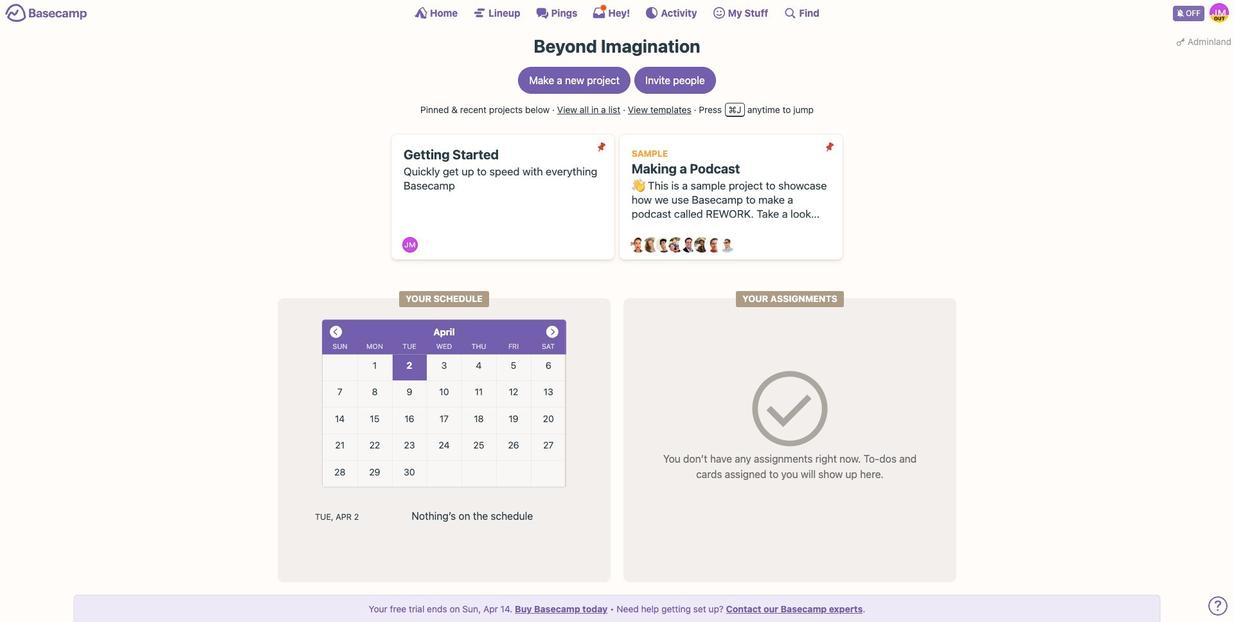 Task type: locate. For each thing, give the bounding box(es) containing it.
steve marsh image
[[707, 238, 723, 253]]

jared davis image
[[656, 238, 672, 253]]

main element
[[0, 0, 1235, 25]]

jer mill image
[[403, 238, 418, 253]]

nicole katz image
[[694, 238, 710, 253]]



Task type: vqa. For each thing, say whether or not it's contained in the screenshot.
Switch accounts image
yes



Task type: describe. For each thing, give the bounding box(es) containing it.
switch accounts image
[[5, 3, 87, 23]]

keyboard shortcut: ⌘ + / image
[[784, 6, 797, 19]]

annie bryan image
[[631, 238, 646, 253]]

jer mill image
[[1210, 3, 1230, 23]]

josh fiske image
[[682, 238, 697, 253]]

jennifer young image
[[669, 238, 684, 253]]

cheryl walters image
[[644, 238, 659, 253]]

victor cooper image
[[720, 238, 735, 253]]



